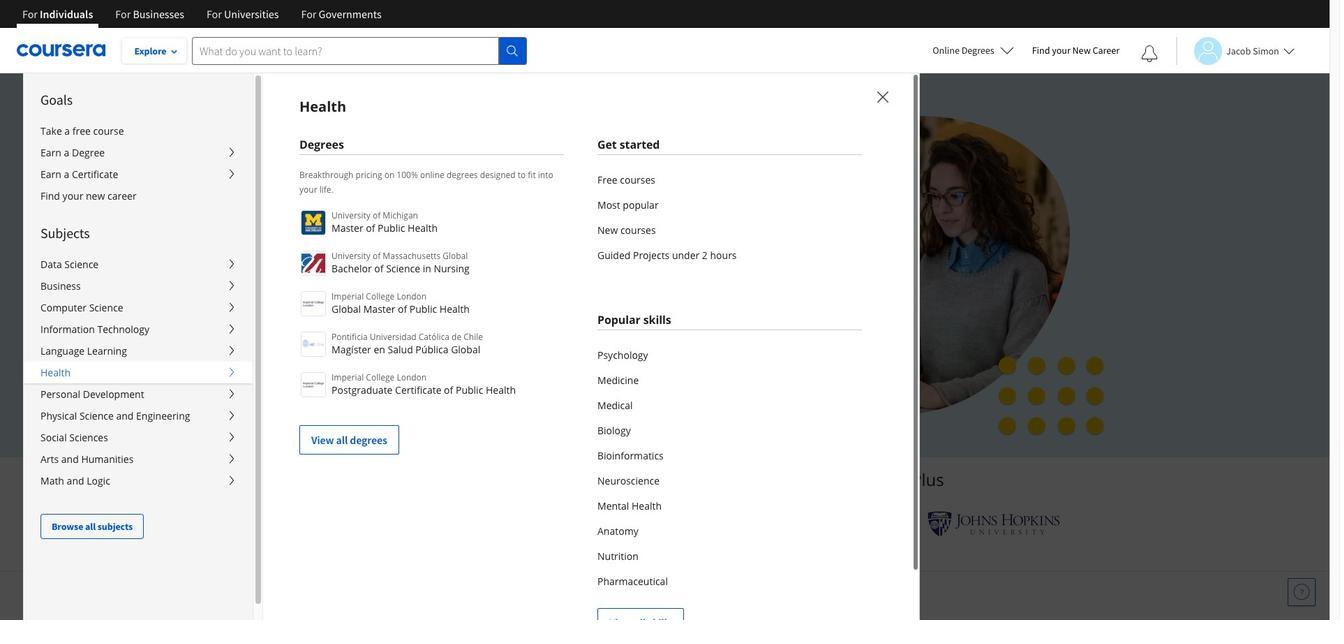 Task type: locate. For each thing, give the bounding box(es) containing it.
None search field
[[192, 37, 527, 65]]

0 horizontal spatial find
[[41, 189, 60, 203]]

find down earn a certificate
[[41, 189, 60, 203]]

all right browse
[[85, 520, 96, 533]]

2 vertical spatial public
[[456, 383, 484, 397]]

imperial college london logo image
[[301, 291, 326, 316], [301, 372, 326, 397]]

show notifications image
[[1142, 45, 1159, 62]]

0 horizontal spatial certificate
[[72, 168, 118, 181]]

your left career
[[1053, 44, 1071, 57]]

college up anytime
[[366, 291, 395, 302]]

certificate up new
[[72, 168, 118, 181]]

earn for earn a degree
[[41, 146, 61, 159]]

and right arts
[[61, 453, 79, 466]]

imperial for global
[[332, 291, 364, 302]]

imperial down 'magíster'
[[332, 372, 364, 383]]

a inside earn a certificate dropdown button
[[64, 168, 69, 181]]

earn down take
[[41, 146, 61, 159]]

certificate inside dropdown button
[[72, 168, 118, 181]]

degrees right online
[[962, 44, 995, 57]]

college for certificate
[[366, 372, 395, 383]]

public inside imperial college london global master of public health
[[410, 302, 437, 316]]

a for degree
[[64, 146, 69, 159]]

1 vertical spatial imperial college london logo image
[[301, 372, 326, 397]]

psychology
[[598, 349, 649, 362]]

global up pontificia
[[332, 302, 361, 316]]

science inside popup button
[[64, 258, 99, 271]]

find your new career link
[[24, 185, 253, 207]]

a inside take a free course link
[[65, 124, 70, 138]]

1 horizontal spatial degrees
[[962, 44, 995, 57]]

master inside imperial college london global master of public health
[[364, 302, 396, 316]]

with left the '14-'
[[324, 378, 346, 391]]

imperial college london logo image down the university of massachusetts global logo on the top left of page
[[301, 291, 326, 316]]

2 imperial from the top
[[332, 372, 364, 383]]

1 university from the top
[[332, 210, 371, 221]]

popular skills
[[598, 312, 672, 328]]

of
[[373, 210, 381, 221], [366, 221, 375, 235], [373, 250, 381, 262], [375, 262, 384, 275], [398, 302, 407, 316], [444, 383, 454, 397]]

2 college from the top
[[366, 372, 395, 383]]

all for degrees
[[336, 433, 348, 447]]

new down most
[[598, 223, 618, 237]]

1 for from the left
[[22, 7, 38, 21]]

all inside the degrees list
[[336, 433, 348, 447]]

career
[[108, 189, 137, 203]]

science down personal development
[[80, 409, 114, 423]]

0 horizontal spatial in
[[423, 262, 431, 275]]

0 horizontal spatial free
[[338, 345, 360, 359]]

plus
[[912, 468, 945, 491]]

1 horizontal spatial certificate
[[395, 383, 442, 397]]

earn inside earn a degree dropdown button
[[41, 146, 61, 159]]

college right the '14-'
[[366, 372, 395, 383]]

0 vertical spatial certificate
[[72, 168, 118, 181]]

degrees right online
[[447, 169, 478, 181]]

learning
[[87, 344, 127, 358]]

medical link
[[598, 393, 863, 418]]

all inside button
[[85, 520, 96, 533]]

4 for from the left
[[301, 7, 317, 21]]

to
[[518, 169, 526, 181], [385, 196, 399, 217]]

0 horizontal spatial day
[[318, 345, 336, 359]]

technology
[[97, 323, 149, 336]]

1 horizontal spatial in
[[674, 220, 688, 241]]

new left career
[[1073, 44, 1091, 57]]

university
[[332, 210, 371, 221], [332, 250, 371, 262]]

0 vertical spatial free
[[598, 173, 618, 186]]

universities
[[224, 7, 279, 21]]

earn
[[41, 146, 61, 159], [41, 168, 61, 181]]

of inside imperial college london postgraduate certificate of public health
[[444, 383, 454, 397]]

1 vertical spatial find
[[41, 189, 60, 203]]

1 horizontal spatial to
[[518, 169, 526, 181]]

1 vertical spatial public
[[410, 302, 437, 316]]

1 horizontal spatial find
[[1033, 44, 1051, 57]]

1 vertical spatial degrees
[[300, 137, 344, 152]]

biology link
[[598, 418, 863, 444]]

university for bachelor
[[332, 250, 371, 262]]

health inside dropdown button
[[41, 366, 71, 379]]

earn inside earn a certificate dropdown button
[[41, 168, 61, 181]]

1 vertical spatial earn
[[41, 168, 61, 181]]

science for computer science
[[89, 301, 123, 314]]

2 vertical spatial global
[[451, 343, 481, 356]]

on
[[385, 169, 395, 181], [652, 196, 670, 217]]

0 vertical spatial degrees
[[447, 169, 478, 181]]

1 horizontal spatial degrees
[[447, 169, 478, 181]]

back
[[419, 378, 443, 391]]

global down certificate
[[443, 250, 468, 262]]

free inside start 7-day free trial button
[[338, 345, 360, 359]]

1 earn from the top
[[41, 146, 61, 159]]

degrees
[[447, 169, 478, 181], [350, 433, 387, 447]]

new
[[86, 189, 105, 203]]

college inside imperial college london postgraduate certificate of public health
[[366, 372, 395, 383]]

0 vertical spatial london
[[397, 291, 427, 302]]

a down earn a degree
[[64, 168, 69, 181]]

all right view
[[336, 433, 348, 447]]

to inside breakthrough pricing on 100% online degrees designed to fit into your life.
[[518, 169, 526, 181]]

0 horizontal spatial all
[[85, 520, 96, 533]]

nutrition link
[[598, 544, 863, 569]]

science up imperial college london global master of public health
[[386, 262, 420, 275]]

pontificia universidad católica de chile magíster en salud pública global
[[332, 331, 483, 356]]

university inside university of massachusetts global bachelor of science in nursing
[[332, 250, 371, 262]]

of left michigan
[[373, 210, 381, 221]]

global right pública at the left
[[451, 343, 481, 356]]

college inside imperial college london global master of public health
[[366, 291, 395, 302]]

courses inside 'link'
[[621, 223, 656, 237]]

a
[[65, 124, 70, 138], [64, 146, 69, 159], [64, 168, 69, 181]]

in inside university of massachusetts global bachelor of science in nursing
[[423, 262, 431, 275]]

find for find your new career
[[41, 189, 60, 203]]

0 vertical spatial day
[[318, 345, 336, 359]]

your left life.
[[300, 184, 317, 196]]

arts and humanities button
[[24, 448, 253, 470]]

2
[[703, 249, 708, 262]]

1 vertical spatial imperial
[[332, 372, 364, 383]]

1 london from the top
[[397, 291, 427, 302]]

0 vertical spatial to
[[518, 169, 526, 181]]

london down salud
[[397, 372, 427, 383]]

magíster
[[332, 343, 371, 356]]

of down access
[[366, 221, 375, 235]]

earn down earn a degree
[[41, 168, 61, 181]]

imperial inside imperial college london global master of public health
[[332, 291, 364, 302]]

a inside earn a degree dropdown button
[[64, 146, 69, 159]]

close image
[[874, 87, 892, 105], [874, 87, 892, 105], [874, 87, 892, 105], [874, 87, 892, 105]]

0 vertical spatial on
[[385, 169, 395, 181]]

1 horizontal spatial on
[[652, 196, 670, 217]]

1 vertical spatial global
[[332, 302, 361, 316]]

and inside dropdown button
[[61, 453, 79, 466]]

0 horizontal spatial on
[[385, 169, 395, 181]]

public up massachusetts
[[378, 221, 405, 235]]

1 vertical spatial free
[[338, 345, 360, 359]]

for businesses
[[115, 7, 184, 21]]

free courses link
[[598, 168, 863, 193]]

0 vertical spatial degrees
[[962, 44, 995, 57]]

1 horizontal spatial new
[[1073, 44, 1091, 57]]

health inside imperial college london global master of public health
[[440, 302, 470, 316]]

nutrition
[[598, 550, 639, 563]]

to inside 'unlimited access to 7,000+ world-class courses, hands-on projects, and job-ready certificate programs—all included in your subscription'
[[385, 196, 399, 217]]

master up universidad
[[364, 302, 396, 316]]

with left coursera
[[799, 468, 832, 491]]

1 vertical spatial a
[[64, 146, 69, 159]]

of right 'back' on the bottom left of the page
[[444, 383, 454, 397]]

view
[[312, 433, 334, 447]]

courses,
[[539, 196, 599, 217]]

guarantee
[[445, 378, 496, 391]]

degrees inside health menu item
[[300, 137, 344, 152]]

your inside explore menu element
[[63, 189, 83, 203]]

chile
[[464, 331, 483, 343]]

a for free
[[65, 124, 70, 138]]

degree
[[72, 146, 105, 159]]

university of massachusetts global logo image
[[301, 251, 326, 276]]

0 vertical spatial university
[[332, 210, 371, 221]]

psychology link
[[598, 343, 863, 368]]

pricing
[[356, 169, 382, 181]]

university down life.
[[332, 210, 371, 221]]

on left 100%
[[385, 169, 395, 181]]

all
[[336, 433, 348, 447], [85, 520, 96, 533]]

free courses
[[598, 173, 656, 186]]

courses for free courses
[[620, 173, 656, 186]]

for for businesses
[[115, 7, 131, 21]]

certificate down pública at the left
[[395, 383, 442, 397]]

1 vertical spatial master
[[364, 302, 396, 316]]

social
[[41, 431, 67, 444]]

list item
[[598, 594, 863, 620]]

science inside dropdown button
[[80, 409, 114, 423]]

london down university of massachusetts global bachelor of science in nursing
[[397, 291, 427, 302]]

1 vertical spatial all
[[85, 520, 96, 533]]

1 imperial from the top
[[332, 291, 364, 302]]

0 horizontal spatial degrees
[[350, 433, 387, 447]]

science inside university of massachusetts global bachelor of science in nursing
[[386, 262, 420, 275]]

0 horizontal spatial public
[[378, 221, 405, 235]]

pública
[[416, 343, 449, 356]]

language learning button
[[24, 340, 253, 362]]

bachelor
[[332, 262, 372, 275]]

view all degrees
[[312, 433, 387, 447]]

science up the information technology
[[89, 301, 123, 314]]

degrees inside list
[[350, 433, 387, 447]]

your down the "projects,"
[[260, 245, 293, 266]]

imperial up cancel
[[332, 291, 364, 302]]

free down pontificia
[[338, 345, 360, 359]]

unlimited
[[260, 196, 330, 217]]

global
[[443, 250, 468, 262], [332, 302, 361, 316], [451, 343, 481, 356]]

and inside dropdown button
[[116, 409, 134, 423]]

and up the university of michigan image
[[675, 468, 705, 491]]

london for certificate
[[397, 372, 427, 383]]

2 for from the left
[[115, 7, 131, 21]]

courses up popular
[[620, 173, 656, 186]]

new courses
[[598, 223, 656, 237]]

breakthrough pricing on 100% online degrees designed to fit into your life.
[[300, 169, 554, 196]]

master down access
[[332, 221, 364, 235]]

earn for earn a certificate
[[41, 168, 61, 181]]

2 university from the top
[[332, 250, 371, 262]]

personal
[[41, 388, 80, 401]]

bioinformatics
[[598, 449, 664, 462]]

1 imperial college london logo image from the top
[[301, 291, 326, 316]]

0 vertical spatial courses
[[620, 173, 656, 186]]

1 horizontal spatial public
[[410, 302, 437, 316]]

0 vertical spatial imperial college london logo image
[[301, 291, 326, 316]]

guided projects under 2 hours
[[598, 249, 737, 262]]

1 horizontal spatial free
[[598, 173, 618, 186]]

your inside 'unlimited access to 7,000+ world-class courses, hands-on projects, and job-ready certificate programs—all included in your subscription'
[[260, 245, 293, 266]]

science for physical science and engineering
[[80, 409, 114, 423]]

and up subscription
[[325, 220, 353, 241]]

london inside imperial college london postgraduate certificate of public health
[[397, 372, 427, 383]]

0 vertical spatial master
[[332, 221, 364, 235]]

2 vertical spatial a
[[64, 168, 69, 181]]

nursing
[[434, 262, 470, 275]]

a left degree
[[64, 146, 69, 159]]

0 vertical spatial global
[[443, 250, 468, 262]]

world-
[[455, 196, 501, 217]]

for left individuals
[[22, 7, 38, 21]]

0 vertical spatial in
[[674, 220, 688, 241]]

0 vertical spatial find
[[1033, 44, 1051, 57]]

take a free course link
[[24, 120, 253, 142]]

on up the included
[[652, 196, 670, 217]]

to left fit
[[518, 169, 526, 181]]

free up most
[[598, 173, 618, 186]]

day
[[318, 345, 336, 359], [363, 378, 380, 391]]

1 vertical spatial new
[[598, 223, 618, 237]]

johns hopkins university image
[[928, 511, 1061, 537]]

trial
[[362, 345, 384, 359]]

london inside imperial college london global master of public health
[[397, 291, 427, 302]]

imperial college london logo image down 7-
[[301, 372, 326, 397]]

find your new career link
[[1026, 42, 1127, 59]]

0 vertical spatial imperial
[[332, 291, 364, 302]]

physical science and engineering button
[[24, 405, 253, 427]]

0 vertical spatial public
[[378, 221, 405, 235]]

1 vertical spatial day
[[363, 378, 380, 391]]

0 horizontal spatial new
[[598, 223, 618, 237]]

science up business
[[64, 258, 99, 271]]

health menu item
[[263, 73, 1341, 620]]

most popular link
[[598, 193, 863, 218]]

1 vertical spatial certificate
[[395, 383, 442, 397]]

michigan
[[383, 210, 418, 221]]

for for governments
[[301, 7, 317, 21]]

0 vertical spatial college
[[366, 291, 395, 302]]

jacob
[[1227, 44, 1252, 57]]

online degrees
[[933, 44, 995, 57]]

banner navigation
[[11, 0, 393, 38]]

1 vertical spatial london
[[397, 372, 427, 383]]

2 imperial college london logo image from the top
[[301, 372, 326, 397]]

find left career
[[1033, 44, 1051, 57]]

global inside university of massachusetts global bachelor of science in nursing
[[443, 250, 468, 262]]

university down job-
[[332, 250, 371, 262]]

degrees up breakthrough
[[300, 137, 344, 152]]

for left governments
[[301, 7, 317, 21]]

subjects
[[41, 224, 90, 242]]

degrees right view
[[350, 433, 387, 447]]

public right 'back' on the bottom left of the page
[[456, 383, 484, 397]]

earn a certificate button
[[24, 163, 253, 185]]

certificate
[[72, 168, 118, 181], [395, 383, 442, 397]]

to up "ready"
[[385, 196, 399, 217]]

a for certificate
[[64, 168, 69, 181]]

2 london from the top
[[397, 372, 427, 383]]

0 horizontal spatial to
[[385, 196, 399, 217]]

1 vertical spatial to
[[385, 196, 399, 217]]

science inside dropdown button
[[89, 301, 123, 314]]

health button
[[24, 362, 253, 383]]

for
[[22, 7, 38, 21], [115, 7, 131, 21], [207, 7, 222, 21], [301, 7, 317, 21]]

1 vertical spatial degrees
[[350, 433, 387, 447]]

pharmaceutical
[[598, 575, 668, 588]]

1 courses from the top
[[620, 173, 656, 186]]

university of michigan logo image
[[301, 210, 326, 235]]

and down development
[[116, 409, 134, 423]]

a left free
[[65, 124, 70, 138]]

find your new career
[[1033, 44, 1120, 57]]

imperial college london logo image for global master of public health
[[301, 291, 326, 316]]

public up the católica
[[410, 302, 437, 316]]

1 college from the top
[[366, 291, 395, 302]]

global inside imperial college london global master of public health
[[332, 302, 361, 316]]

1 vertical spatial university
[[332, 250, 371, 262]]

find for find your new career
[[1033, 44, 1051, 57]]

for left universities
[[207, 7, 222, 21]]

What do you want to learn? text field
[[192, 37, 499, 65]]

in up the under
[[674, 220, 688, 241]]

de
[[452, 331, 462, 343]]

under
[[673, 249, 700, 262]]

and left logic
[[67, 474, 84, 488]]

find inside explore menu element
[[41, 189, 60, 203]]

1 vertical spatial courses
[[621, 223, 656, 237]]

or
[[260, 378, 273, 391]]

for left businesses
[[115, 7, 131, 21]]

1 vertical spatial college
[[366, 372, 395, 383]]

biology
[[598, 424, 631, 437]]

0 vertical spatial a
[[65, 124, 70, 138]]

2 horizontal spatial public
[[456, 383, 484, 397]]

degrees inside breakthrough pricing on 100% online degrees designed to fit into your life.
[[447, 169, 478, 181]]

courses down popular
[[621, 223, 656, 237]]

anytime
[[353, 313, 393, 326]]

0 vertical spatial earn
[[41, 146, 61, 159]]

university inside the university of michigan master of public health
[[332, 210, 371, 221]]

earn a degree button
[[24, 142, 253, 163]]

guided projects under 2 hours link
[[598, 243, 863, 268]]

earn a certificate
[[41, 168, 118, 181]]

0 vertical spatial all
[[336, 433, 348, 447]]

0 horizontal spatial with
[[324, 378, 346, 391]]

2 courses from the top
[[621, 223, 656, 237]]

your left new
[[63, 189, 83, 203]]

2 earn from the top
[[41, 168, 61, 181]]

0 horizontal spatial degrees
[[300, 137, 344, 152]]

degrees inside dropdown button
[[962, 44, 995, 57]]

popular
[[598, 312, 641, 328]]

1 vertical spatial on
[[652, 196, 670, 217]]

close image
[[874, 87, 892, 105], [874, 87, 892, 105], [874, 87, 892, 105], [874, 88, 893, 106]]

public inside imperial college london postgraduate certificate of public health
[[456, 383, 484, 397]]

1 horizontal spatial with
[[799, 468, 832, 491]]

1 horizontal spatial all
[[336, 433, 348, 447]]

$59 /month, cancel anytime
[[260, 313, 393, 326]]

1 vertical spatial in
[[423, 262, 431, 275]]

get
[[598, 137, 617, 152]]

3 for from the left
[[207, 7, 222, 21]]

of up universidad
[[398, 302, 407, 316]]

imperial inside imperial college london postgraduate certificate of public health
[[332, 372, 364, 383]]

in left the nursing
[[423, 262, 431, 275]]



Task type: describe. For each thing, give the bounding box(es) containing it.
pontificia
[[332, 331, 368, 343]]

pharmaceutical link
[[598, 569, 863, 594]]

courses for new courses
[[621, 223, 656, 237]]

university of michigan master of public health
[[332, 210, 438, 235]]

job-
[[357, 220, 384, 241]]

humanities
[[81, 453, 134, 466]]

money-
[[383, 378, 419, 391]]

companies
[[709, 468, 794, 491]]

fit
[[528, 169, 536, 181]]

1 horizontal spatial day
[[363, 378, 380, 391]]

public for certificate
[[456, 383, 484, 397]]

imperial college london logo image for postgraduate certificate of public health
[[301, 372, 326, 397]]

$59
[[260, 313, 277, 326]]

/year
[[296, 378, 321, 391]]

start 7-day free trial button
[[260, 335, 406, 369]]

development
[[83, 388, 144, 401]]

science for data science
[[64, 258, 99, 271]]

public for master
[[410, 302, 437, 316]]

coursera image
[[17, 39, 105, 62]]

free
[[72, 124, 91, 138]]

help center image
[[1294, 584, 1311, 601]]

take
[[41, 124, 62, 138]]

most
[[598, 198, 621, 212]]

computer science button
[[24, 297, 253, 318]]

started
[[620, 137, 660, 152]]

math and logic
[[41, 474, 110, 488]]

university of michigan image
[[654, 505, 691, 543]]

/year with 14-day money-back guarantee
[[296, 378, 496, 391]]

on inside breakthrough pricing on 100% online degrees designed to fit into your life.
[[385, 169, 395, 181]]

for for individuals
[[22, 7, 38, 21]]

hands-
[[602, 196, 652, 217]]

course
[[93, 124, 124, 138]]

popular
[[623, 198, 659, 212]]

of inside imperial college london global master of public health
[[398, 302, 407, 316]]

university for of
[[332, 210, 371, 221]]

imperial college london global master of public health
[[332, 291, 470, 316]]

list item inside health menu item
[[598, 594, 863, 620]]

access
[[334, 196, 381, 217]]

en
[[374, 343, 385, 356]]

health inside the university of michigan master of public health
[[408, 221, 438, 235]]

data science
[[41, 258, 99, 271]]

hours
[[711, 249, 737, 262]]

ready
[[384, 220, 425, 241]]

programs—all
[[503, 220, 605, 241]]

pontificia universidad católica de chile logo image
[[301, 332, 326, 357]]

london for master
[[397, 291, 427, 302]]

and inside popup button
[[67, 474, 84, 488]]

for universities
[[207, 7, 279, 21]]

14-
[[348, 378, 363, 391]]

get started list
[[598, 168, 863, 268]]

free inside free courses link
[[598, 173, 618, 186]]

physical science and engineering
[[41, 409, 190, 423]]

imperial college london postgraduate certificate of public health
[[332, 372, 516, 397]]

and inside 'unlimited access to 7,000+ world-class courses, hands-on projects, and job-ready certificate programs—all included in your subscription'
[[325, 220, 353, 241]]

breakthrough
[[300, 169, 354, 181]]

start 7-day free trial
[[283, 345, 384, 359]]

goals
[[41, 91, 73, 108]]

business
[[41, 279, 81, 293]]

view all degrees link
[[300, 425, 399, 455]]

online degrees button
[[922, 35, 1026, 66]]

in inside 'unlimited access to 7,000+ world-class courses, hands-on projects, and job-ready certificate programs—all included in your subscription'
[[674, 220, 688, 241]]

included
[[609, 220, 670, 241]]

health inside imperial college london postgraduate certificate of public health
[[486, 383, 516, 397]]

1 vertical spatial with
[[799, 468, 832, 491]]

social sciences button
[[24, 427, 253, 448]]

global for bachelor of science in nursing
[[443, 250, 468, 262]]

day inside button
[[318, 345, 336, 359]]

health group
[[23, 73, 1341, 620]]

massachusetts
[[383, 250, 441, 262]]

university of massachusetts global bachelor of science in nursing
[[332, 250, 470, 275]]

on inside 'unlimited access to 7,000+ world-class courses, hands-on projects, and job-ready certificate programs—all included in your subscription'
[[652, 196, 670, 217]]

salud
[[388, 343, 413, 356]]

new inside 'link'
[[598, 223, 618, 237]]

leading universities and companies with coursera plus
[[515, 468, 945, 491]]

businesses
[[133, 7, 184, 21]]

imperial for postgraduate
[[332, 372, 364, 383]]

sciences
[[69, 431, 108, 444]]

mental health
[[598, 499, 662, 513]]

for governments
[[301, 7, 382, 21]]

health inside "popular skills" list
[[632, 499, 662, 513]]

popular skills list
[[598, 343, 863, 620]]

medicine
[[598, 374, 639, 387]]

online
[[933, 44, 960, 57]]

explore button
[[122, 38, 186, 64]]

new courses link
[[598, 218, 863, 243]]

explore menu element
[[24, 73, 253, 539]]

of down job-
[[373, 250, 381, 262]]

100%
[[397, 169, 418, 181]]

for individuals
[[22, 7, 93, 21]]

guided
[[598, 249, 631, 262]]

leading
[[520, 468, 577, 491]]

coursera plus image
[[260, 131, 473, 152]]

find your new career
[[41, 189, 137, 203]]

most popular
[[598, 198, 659, 212]]

master inside the university of michigan master of public health
[[332, 221, 364, 235]]

all for subjects
[[85, 520, 96, 533]]

public inside the university of michigan master of public health
[[378, 221, 405, 235]]

designed
[[480, 169, 516, 181]]

0 vertical spatial with
[[324, 378, 346, 391]]

browse all subjects
[[52, 520, 133, 533]]

universities
[[581, 468, 670, 491]]

global inside pontificia universidad católica de chile magíster en salud pública global
[[451, 343, 481, 356]]

google image
[[534, 511, 609, 537]]

global for global master of public health
[[332, 302, 361, 316]]

online
[[420, 169, 445, 181]]

coursera
[[836, 468, 908, 491]]

unlimited access to 7,000+ world-class courses, hands-on projects, and job-ready certificate programs—all included in your subscription
[[260, 196, 688, 266]]

for for universities
[[207, 7, 222, 21]]

7,000+
[[403, 196, 451, 217]]

your inside breakthrough pricing on 100% online degrees designed to fit into your life.
[[300, 184, 317, 196]]

personal development button
[[24, 383, 253, 405]]

projects,
[[260, 220, 321, 241]]

college for master
[[366, 291, 395, 302]]

certificate inside imperial college london postgraduate certificate of public health
[[395, 383, 442, 397]]

degrees list
[[300, 209, 564, 455]]

start
[[283, 345, 307, 359]]

0 vertical spatial new
[[1073, 44, 1091, 57]]

physical
[[41, 409, 77, 423]]

career
[[1093, 44, 1120, 57]]

subscription
[[297, 245, 385, 266]]

7-
[[309, 345, 318, 359]]

of right bachelor
[[375, 262, 384, 275]]

business button
[[24, 275, 253, 297]]



Task type: vqa. For each thing, say whether or not it's contained in the screenshot.
second Imperial from the bottom
yes



